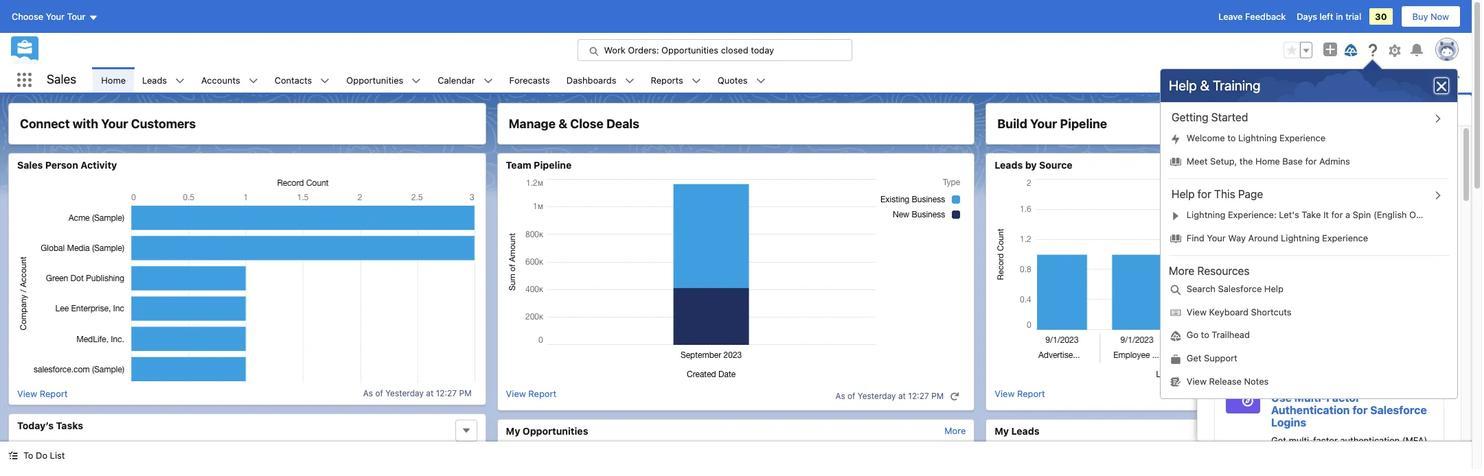 Task type: describe. For each thing, give the bounding box(es) containing it.
to right "subject" at the top right
[[1259, 208, 1268, 219]]

leads for leads by source
[[995, 159, 1023, 171]]

2 horizontal spatial lightning
[[1281, 233, 1320, 244]]

factor
[[1314, 436, 1338, 447]]

know
[[1289, 150, 1318, 162]]

and right progress
[[1325, 252, 1340, 263]]

this
[[1215, 188, 1236, 201]]

an
[[1274, 230, 1284, 241]]

it
[[1324, 210, 1329, 221]]

outside
[[1257, 197, 1288, 208]]

12:​27 for manage & close deals
[[908, 392, 929, 402]]

to down that
[[1277, 186, 1285, 197]]

tour
[[67, 11, 86, 22]]

view report for deals
[[506, 388, 557, 399]]

view keyboard shortcuts
[[1187, 307, 1292, 318]]

now
[[1431, 11, 1450, 22]]

spin
[[1353, 210, 1371, 221]]

to do list
[[23, 451, 65, 462]]

(sample)
[[85, 449, 122, 460]]

and up "(english"
[[1374, 197, 1389, 208]]

1 horizontal spatial your
[[1291, 197, 1309, 208]]

as for manage
[[836, 392, 845, 402]]

2 vertical spatial leads
[[1012, 426, 1040, 437]]

base
[[1283, 156, 1303, 167]]

0 vertical spatial experience
[[1280, 133, 1326, 144]]

more for build your pipeline
[[1434, 426, 1455, 437]]

text default image inside go to trailhead link
[[1171, 331, 1182, 342]]

dismiss button
[[1226, 277, 1260, 299]]

as for build
[[1325, 392, 1334, 402]]

0 horizontal spatial 12:​27
[[436, 389, 457, 399]]

pm for manage
[[932, 392, 944, 402]]

my for build your pipeline
[[995, 426, 1009, 437]]

text default image inside quotes list item
[[756, 76, 766, 86]]

work
[[1350, 241, 1370, 252]]

leave feedback link
[[1219, 11, 1286, 22]]

list containing search salesforce help
[[1161, 278, 1458, 394]]

help for this page button
[[1161, 188, 1458, 201]]

information
[[1226, 164, 1274, 175]]

text default image inside lightning experience: let's take it for a spin (english only) link
[[1171, 211, 1182, 222]]

your for find
[[1207, 233, 1226, 244]]

as of yesterday at 12:​27 pm for build
[[1325, 392, 1433, 402]]

leads by source
[[995, 159, 1073, 171]]

trailhead inside help & training dialog
[[1212, 330, 1250, 341]]

3 report from the left
[[1017, 388, 1045, 399]]

0 vertical spatial lightning
[[1239, 133, 1277, 144]]

close
[[570, 117, 604, 131]]

more for manage & close deals
[[945, 426, 966, 437]]

person
[[45, 159, 78, 171]]

calendar
[[438, 75, 475, 86]]

0 horizontal spatial at
[[426, 389, 434, 399]]

opportunities list item
[[338, 67, 430, 93]]

guidance for guidance center
[[1209, 104, 1256, 117]]

text default image inside search salesforce help link
[[1171, 285, 1182, 296]]

at for manage
[[899, 392, 906, 402]]

text default image inside help for this page button
[[1434, 191, 1444, 201]]

have
[[1252, 230, 1271, 241]]

& for help
[[1201, 78, 1210, 93]]

getting
[[1172, 111, 1209, 124]]

setup,
[[1210, 156, 1237, 167]]

shortcuts
[[1251, 307, 1292, 318]]

to inside to do list button
[[23, 451, 33, 462]]

list containing home
[[93, 67, 1472, 93]]

if
[[1226, 230, 1232, 241]]

choose
[[12, 11, 43, 22]]

got
[[1272, 436, 1287, 447]]

list
[[50, 451, 65, 462]]

view down get
[[1187, 376, 1207, 387]]

0 horizontal spatial pm
[[459, 389, 472, 399]]

account
[[1226, 241, 1260, 252]]

getting started button
[[1161, 111, 1458, 124]]

help for help for this page
[[1172, 188, 1195, 201]]

manage
[[509, 117, 556, 131]]

against
[[1337, 449, 1367, 460]]

forecasts link
[[501, 67, 558, 93]]

experience:
[[1228, 210, 1277, 221]]

contacts
[[275, 75, 312, 86]]

connect with your customers
[[20, 117, 196, 131]]

help for this page
[[1172, 188, 1263, 201]]

customers
[[131, 117, 196, 131]]

help for help & training
[[1169, 78, 1197, 93]]

text default image inside find your way around lightning experience link
[[1171, 234, 1182, 245]]

0 horizontal spatial your
[[1253, 252, 1272, 263]]

1 vertical spatial experience
[[1323, 233, 1369, 244]]

report for customers
[[40, 388, 68, 399]]

admins
[[1320, 156, 1350, 167]]

guidance
[[1226, 175, 1264, 186]]

0 horizontal spatial as
[[363, 389, 373, 399]]

choose your tour button
[[11, 5, 99, 27]]

search
[[1187, 284, 1216, 295]]

my opportunities link
[[506, 426, 588, 438]]

and left a
[[1328, 219, 1343, 230]]

text default image inside get support link
[[1171, 354, 1182, 365]]

security
[[1369, 449, 1403, 460]]

text default image inside calendar list item
[[483, 76, 493, 86]]

multi-
[[1295, 392, 1327, 405]]

meet setup, the home base for admins link
[[1161, 150, 1458, 173]]

keyboard
[[1209, 307, 1249, 318]]

text default image inside opportunities list item
[[412, 76, 421, 86]]

feedback
[[1246, 11, 1286, 22]]

trailhead inside just so you know information that you submit to the guidance panel can sometimes be transmitted to trailhead, which is hosted outside your salesforce org and subject to separate terms and conditions between you and salesforce. if you have an existing trailhead account associated with your work email, your in-progress and completed badges can sometimes be included.
[[1321, 230, 1359, 241]]

opportunities inside list item
[[346, 75, 403, 86]]

text default image inside view keyboard shortcuts link
[[1171, 308, 1182, 319]]

for left you
[[1264, 343, 1279, 355]]

choose your tour
[[12, 11, 86, 22]]

reports
[[651, 75, 683, 86]]

selected for you
[[1215, 343, 1302, 355]]

yesterday for build your pipeline
[[1347, 392, 1385, 402]]

quotes link
[[710, 67, 756, 93]]

0 horizontal spatial lightning
[[1187, 210, 1226, 221]]

just so you know information that you submit to the guidance panel can sometimes be transmitted to trailhead, which is hosted outside your salesforce org and subject to separate terms and conditions between you and salesforce. if you have an existing trailhead account associated with your work email, your in-progress and completed badges can sometimes be included.
[[1226, 150, 1392, 274]]

closed
[[721, 45, 749, 56]]

for inside meet setup, the home base for admins link
[[1306, 156, 1317, 167]]

dashboards
[[567, 75, 617, 86]]

salesforce.
[[1345, 219, 1392, 230]]

take
[[1302, 210, 1321, 221]]

more link for manage & close deals
[[945, 426, 966, 437]]

12:​27 for build your pipeline
[[1397, 392, 1418, 402]]

buy now button
[[1401, 5, 1461, 27]]

0 vertical spatial sometimes
[[1309, 175, 1355, 186]]

to right go
[[1201, 330, 1210, 341]]

existing
[[1286, 230, 1318, 241]]

for inside guidance set use multi-factor authentication for salesforce logins got multi-factor authentication (mfa) yet? to protect against security threats like phishing attacks, everyo
[[1353, 405, 1368, 417]]

get support link
[[1161, 348, 1458, 371]]

find your way around lightning experience
[[1187, 233, 1369, 244]]

more link for build your pipeline
[[1434, 426, 1455, 437]]

more resources
[[1169, 265, 1250, 278]]

between
[[1272, 219, 1308, 230]]

guidance for guidance set use multi-factor authentication for salesforce logins got multi-factor authentication (mfa) yet? to protect against security threats like phishing attacks, everyo
[[1272, 380, 1311, 391]]

dismiss
[[1227, 282, 1259, 293]]

0 vertical spatial home
[[101, 75, 126, 86]]

multi-
[[1289, 436, 1314, 447]]

email,
[[1226, 252, 1251, 263]]

authentication
[[1272, 405, 1350, 417]]

buy now
[[1413, 11, 1450, 22]]

guidance center
[[1209, 104, 1293, 117]]

text default image inside meet setup, the home base for admins link
[[1171, 157, 1182, 168]]

hosted
[[1226, 197, 1255, 208]]

days
[[1297, 11, 1318, 22]]

accounts list item
[[193, 67, 266, 93]]



Task type: vqa. For each thing, say whether or not it's contained in the screenshot.
salesforce.
yes



Task type: locate. For each thing, give the bounding box(es) containing it.
salesforce up it
[[1311, 197, 1355, 208]]

reports list item
[[643, 67, 710, 93]]

text default image inside leads list item
[[175, 76, 185, 86]]

0 horizontal spatial my
[[506, 426, 520, 437]]

salesforce inside just so you know information that you submit to the guidance panel can sometimes be transmitted to trailhead, which is hosted outside your salesforce org and subject to separate terms and conditions between you and salesforce. if you have an existing trailhead account associated with your work email, your in-progress and completed badges can sometimes be included.
[[1311, 197, 1355, 208]]

lightning experience: let's take it for a spin (english only) link
[[1161, 204, 1458, 227]]

home left leads "link"
[[101, 75, 126, 86]]

leads link
[[134, 67, 175, 93]]

2 horizontal spatial at
[[1387, 392, 1395, 402]]

1 view report link from the left
[[17, 388, 68, 399]]

associated
[[1262, 241, 1307, 252]]

and
[[1374, 197, 1389, 208], [1335, 208, 1351, 219], [1328, 219, 1343, 230], [1325, 252, 1340, 263]]

1 my from the left
[[506, 426, 520, 437]]

sometimes down the admins
[[1309, 175, 1355, 186]]

meet
[[1187, 156, 1208, 167]]

2 horizontal spatial your
[[1329, 241, 1348, 252]]

0 vertical spatial with
[[73, 117, 98, 131]]

list
[[93, 67, 1472, 93], [1161, 127, 1458, 173], [1161, 204, 1458, 250], [1161, 278, 1458, 394]]

help & training dialog
[[1161, 69, 1458, 399]]

pm for build
[[1421, 392, 1433, 402]]

to down multi-
[[1291, 449, 1301, 460]]

experience down a
[[1323, 233, 1369, 244]]

and right it
[[1335, 208, 1351, 219]]

view report link up today's
[[17, 388, 68, 399]]

0 vertical spatial trailhead
[[1321, 230, 1359, 241]]

that
[[1276, 164, 1293, 175]]

1 horizontal spatial of
[[848, 392, 856, 402]]

for inside lightning experience: let's take it for a spin (english only) link
[[1332, 210, 1343, 221]]

view report up my leads on the bottom right of the page
[[995, 388, 1045, 399]]

reports link
[[643, 67, 692, 93]]

calendar link
[[430, 67, 483, 93]]

text default image
[[412, 76, 421, 86], [483, 76, 493, 86], [692, 76, 701, 86], [756, 76, 766, 86], [1434, 114, 1444, 124], [1171, 234, 1182, 245], [1171, 331, 1182, 342], [1171, 354, 1182, 365], [1171, 377, 1182, 388], [8, 452, 18, 461]]

support
[[1204, 353, 1238, 364]]

more left my leads on the bottom right of the page
[[945, 426, 966, 437]]

yesterday
[[386, 389, 424, 399], [858, 392, 896, 402], [1347, 392, 1385, 402]]

1 vertical spatial guidance
[[1272, 380, 1311, 391]]

to left do
[[23, 451, 33, 462]]

0 horizontal spatial &
[[559, 117, 568, 131]]

salesforce down badges
[[1218, 284, 1262, 295]]

1 vertical spatial pipeline
[[534, 159, 572, 171]]

yesterday for manage & close deals
[[858, 392, 896, 402]]

text default image inside view release notes link
[[1171, 377, 1182, 388]]

started
[[1212, 111, 1248, 124]]

view report up my opportunities
[[506, 388, 557, 399]]

at for build
[[1387, 392, 1395, 402]]

manage & close deals
[[509, 117, 639, 131]]

view report link for customers
[[17, 388, 68, 399]]

1 vertical spatial help
[[1172, 188, 1195, 201]]

text default image inside getting started button
[[1434, 114, 1444, 124]]

for left a
[[1332, 210, 1343, 221]]

home
[[101, 75, 126, 86], [1256, 156, 1280, 167]]

the inside help & training dialog
[[1240, 156, 1253, 167]]

the up the guidance
[[1240, 156, 1253, 167]]

set
[[1313, 380, 1327, 391]]

for left this
[[1198, 188, 1212, 201]]

left
[[1320, 11, 1334, 22]]

report for deals
[[529, 388, 557, 399]]

0 horizontal spatial be
[[1325, 263, 1335, 274]]

guidance inside guidance set use multi-factor authentication for salesforce logins got multi-factor authentication (mfa) yet? to protect against security threats like phishing attacks, everyo
[[1272, 380, 1311, 391]]

1 vertical spatial leads
[[995, 159, 1023, 171]]

2 horizontal spatial view report link
[[995, 388, 1045, 405]]

1 vertical spatial salesforce
[[1218, 284, 1262, 295]]

text default image inside contacts list item
[[320, 76, 330, 86]]

sales for sales
[[47, 72, 76, 87]]

dashboards list item
[[558, 67, 643, 93]]

build your pipeline
[[998, 117, 1107, 131]]

buy
[[1413, 11, 1429, 22]]

2 view report link from the left
[[506, 388, 557, 405]]

1 vertical spatial home
[[1256, 156, 1280, 167]]

help up getting
[[1169, 78, 1197, 93]]

1 vertical spatial with
[[1310, 241, 1327, 252]]

your up "lightning experience: let's take it for a spin (english only)"
[[1291, 197, 1309, 208]]

go to trailhead
[[1187, 330, 1250, 341]]

release
[[1209, 376, 1242, 387]]

1 vertical spatial opportunities
[[346, 75, 403, 86]]

text default image inside welcome to lightning experience link
[[1171, 134, 1182, 145]]

text default image
[[175, 76, 185, 86], [248, 76, 258, 86], [320, 76, 330, 86], [625, 76, 634, 86], [1171, 134, 1182, 145], [1171, 157, 1182, 168], [1434, 191, 1444, 201], [1171, 211, 1182, 222], [1171, 285, 1182, 296], [1171, 308, 1182, 319], [950, 392, 960, 402], [1439, 392, 1449, 402]]

1 horizontal spatial be
[[1357, 175, 1368, 186]]

2 vertical spatial lightning
[[1281, 233, 1320, 244]]

1 report from the left
[[40, 388, 68, 399]]

0 vertical spatial help
[[1169, 78, 1197, 93]]

leads
[[142, 75, 167, 86], [995, 159, 1023, 171], [1012, 426, 1040, 437]]

0 horizontal spatial report
[[40, 388, 68, 399]]

more link right (mfa)
[[1434, 426, 1455, 437]]

0 vertical spatial pipeline
[[1060, 117, 1107, 131]]

you
[[1282, 343, 1302, 355]]

text default image inside dashboards "list item"
[[625, 76, 634, 86]]

0 horizontal spatial as of yesterday at 12:​27 pm
[[363, 389, 472, 399]]

your for choose
[[46, 11, 65, 22]]

0 vertical spatial be
[[1357, 175, 1368, 186]]

1 vertical spatial be
[[1325, 263, 1335, 274]]

with down take
[[1310, 241, 1327, 252]]

welcome
[[1187, 133, 1225, 144]]

1 horizontal spatial with
[[1310, 241, 1327, 252]]

report up my leads on the bottom right of the page
[[1017, 388, 1045, 399]]

report up today's tasks
[[40, 388, 68, 399]]

your inside dropdown button
[[46, 11, 65, 22]]

0 horizontal spatial trailhead
[[1212, 330, 1250, 341]]

sales left person at the top of the page
[[17, 159, 43, 171]]

opportunities link
[[338, 67, 412, 93]]

sync up (sample)
[[47, 449, 122, 460]]

sales for sales person activity
[[17, 159, 43, 171]]

home inside help & training dialog
[[1256, 156, 1280, 167]]

attacks,
[[1358, 462, 1390, 470]]

report up my opportunities
[[529, 388, 557, 399]]

view for connect with your customers
[[17, 388, 37, 399]]

meet setup, the home base for admins
[[1187, 156, 1350, 167]]

to
[[1228, 133, 1236, 144], [1343, 164, 1352, 175], [1277, 186, 1285, 197], [1259, 208, 1268, 219], [1201, 330, 1210, 341]]

can right badges
[[1260, 263, 1275, 274]]

view for manage & close deals
[[506, 388, 526, 399]]

1 horizontal spatial view report
[[506, 388, 557, 399]]

more inside help & training dialog
[[1169, 265, 1195, 278]]

protect
[[1304, 449, 1334, 460]]

pipeline up the source
[[1060, 117, 1107, 131]]

3 view report link from the left
[[995, 388, 1045, 405]]

1 vertical spatial sales
[[17, 159, 43, 171]]

2 vertical spatial opportunities
[[523, 426, 588, 437]]

of for build your pipeline
[[1337, 392, 1345, 402]]

0 vertical spatial can
[[1292, 175, 1307, 186]]

& for manage
[[559, 117, 568, 131]]

salesforce up (mfa)
[[1371, 405, 1427, 417]]

your inside "list"
[[1207, 233, 1226, 244]]

more
[[1169, 265, 1195, 278], [945, 426, 966, 437], [1434, 426, 1455, 437]]

completed
[[1343, 252, 1387, 263]]

1 horizontal spatial to
[[1291, 449, 1301, 460]]

30
[[1375, 11, 1387, 22]]

(mfa)
[[1403, 436, 1428, 447]]

2 vertical spatial help
[[1265, 284, 1284, 295]]

2 vertical spatial salesforce
[[1371, 405, 1427, 417]]

conditions
[[1226, 219, 1270, 230]]

quotes list item
[[710, 67, 774, 93]]

trial
[[1346, 11, 1362, 22]]

guidance down training
[[1209, 104, 1256, 117]]

lightning up 'so'
[[1239, 133, 1277, 144]]

1 horizontal spatial at
[[899, 392, 906, 402]]

1 horizontal spatial lightning
[[1239, 133, 1277, 144]]

2 horizontal spatial salesforce
[[1371, 405, 1427, 417]]

view release notes
[[1187, 376, 1269, 387]]

view up today's
[[17, 388, 37, 399]]

home link
[[93, 67, 134, 93]]

welcome to lightning experience
[[1187, 133, 1326, 144]]

1 more link from the left
[[945, 426, 966, 437]]

opportunities inside button
[[662, 45, 719, 56]]

contacts list item
[[266, 67, 338, 93]]

activity
[[81, 159, 117, 171]]

2 view report from the left
[[506, 388, 557, 399]]

2 horizontal spatial pm
[[1421, 392, 1433, 402]]

guidance up use
[[1272, 380, 1311, 391]]

sync
[[47, 449, 68, 460]]

2 horizontal spatial yesterday
[[1347, 392, 1385, 402]]

view up my opportunities
[[506, 388, 526, 399]]

1 horizontal spatial sales
[[47, 72, 76, 87]]

badges
[[1226, 263, 1257, 274]]

2 horizontal spatial as of yesterday at 12:​27 pm
[[1325, 392, 1433, 402]]

let's
[[1279, 210, 1300, 221]]

get support
[[1187, 353, 1238, 364]]

0 horizontal spatial view report link
[[17, 388, 68, 399]]

with inside just so you know information that you submit to the guidance panel can sometimes be transmitted to trailhead, which is hosted outside your salesforce org and subject to separate terms and conditions between you and salesforce. if you have an existing trailhead account associated with your work email, your in-progress and completed badges can sometimes be included.
[[1310, 241, 1327, 252]]

for right base
[[1306, 156, 1317, 167]]

experience
[[1280, 133, 1326, 144], [1323, 233, 1369, 244]]

list containing lightning experience: let's take it for a spin (english only)
[[1161, 204, 1458, 250]]

1 horizontal spatial opportunities
[[523, 426, 588, 437]]

work
[[604, 45, 626, 56]]

1 horizontal spatial salesforce
[[1311, 197, 1355, 208]]

1 horizontal spatial report
[[529, 388, 557, 399]]

view up my leads on the bottom right of the page
[[995, 388, 1015, 399]]

do
[[36, 451, 47, 462]]

connect
[[20, 117, 70, 131]]

for up authentication
[[1353, 405, 1368, 417]]

0 vertical spatial opportunities
[[662, 45, 719, 56]]

your left in-
[[1253, 252, 1272, 263]]

help up the shortcuts
[[1265, 284, 1284, 295]]

2 horizontal spatial as
[[1325, 392, 1334, 402]]

your
[[1291, 197, 1309, 208], [1329, 241, 1348, 252], [1253, 252, 1272, 263]]

0 vertical spatial guidance
[[1209, 104, 1256, 117]]

the up is
[[1354, 164, 1368, 175]]

to up just
[[1228, 133, 1236, 144]]

1 vertical spatial sometimes
[[1277, 263, 1322, 274]]

can
[[1292, 175, 1307, 186], [1260, 263, 1275, 274]]

1 horizontal spatial pipeline
[[1060, 117, 1107, 131]]

2 more link from the left
[[1434, 426, 1455, 437]]

trailhead down a
[[1321, 230, 1359, 241]]

page
[[1239, 188, 1263, 201]]

to right submit
[[1343, 164, 1352, 175]]

your right build
[[1030, 117, 1058, 131]]

salesforce inside guidance set use multi-factor authentication for salesforce logins got multi-factor authentication (mfa) yet? to protect against security threats like phishing attacks, everyo
[[1371, 405, 1427, 417]]

trailhead up selected at the bottom
[[1212, 330, 1250, 341]]

list containing welcome to lightning experience
[[1161, 127, 1458, 173]]

1 vertical spatial can
[[1260, 263, 1275, 274]]

to inside guidance set use multi-factor authentication for salesforce logins got multi-factor authentication (mfa) yet? to protect against security threats like phishing attacks, everyo
[[1291, 449, 1301, 460]]

your for build
[[1030, 117, 1058, 131]]

0 horizontal spatial pipeline
[[534, 159, 572, 171]]

0 horizontal spatial salesforce
[[1218, 284, 1262, 295]]

salesforce inside "list"
[[1218, 284, 1262, 295]]

leads for leads
[[142, 75, 167, 86]]

1 view report from the left
[[17, 388, 68, 399]]

a
[[1346, 210, 1351, 221]]

contacts link
[[266, 67, 320, 93]]

leads inside "link"
[[142, 75, 167, 86]]

0 horizontal spatial the
[[1240, 156, 1253, 167]]

by
[[1025, 159, 1037, 171]]

be left included.
[[1325, 263, 1335, 274]]

text default image inside to do list button
[[8, 452, 18, 461]]

be up org
[[1357, 175, 1368, 186]]

1 horizontal spatial 12:​27
[[908, 392, 929, 402]]

1 horizontal spatial more
[[1169, 265, 1195, 278]]

more up search on the right of page
[[1169, 265, 1195, 278]]

in-
[[1274, 252, 1286, 263]]

center
[[1259, 104, 1293, 117]]

your left work
[[1329, 241, 1348, 252]]

0 horizontal spatial opportunities
[[346, 75, 403, 86]]

view for build your pipeline
[[995, 388, 1015, 399]]

1 horizontal spatial can
[[1292, 175, 1307, 186]]

trailhead
[[1321, 230, 1359, 241], [1212, 330, 1250, 341]]

1 vertical spatial trailhead
[[1212, 330, 1250, 341]]

1 horizontal spatial trailhead
[[1321, 230, 1359, 241]]

as of yesterday at 12:​27 pm for manage
[[836, 392, 944, 402]]

view report up today's
[[17, 388, 68, 399]]

1 horizontal spatial the
[[1354, 164, 1368, 175]]

with right 'connect'
[[73, 117, 98, 131]]

your left if
[[1207, 233, 1226, 244]]

my for manage & close deals
[[506, 426, 520, 437]]

more right (mfa)
[[1434, 426, 1455, 437]]

1 horizontal spatial yesterday
[[858, 392, 896, 402]]

2 report from the left
[[529, 388, 557, 399]]

& left training
[[1201, 78, 1210, 93]]

leave
[[1219, 11, 1243, 22]]

view report for customers
[[17, 388, 68, 399]]

for inside help for this page button
[[1198, 188, 1212, 201]]

0 horizontal spatial guidance
[[1209, 104, 1256, 117]]

as of yesterday at 12:​27 pm
[[363, 389, 472, 399], [836, 392, 944, 402], [1325, 392, 1433, 402]]

0 horizontal spatial with
[[73, 117, 98, 131]]

opportunities
[[662, 45, 719, 56], [346, 75, 403, 86], [523, 426, 588, 437]]

the inside just so you know information that you submit to the guidance panel can sometimes be transmitted to trailhead, which is hosted outside your salesforce org and subject to separate terms and conditions between you and salesforce. if you have an existing trailhead account associated with your work email, your in-progress and completed badges can sometimes be included.
[[1354, 164, 1368, 175]]

notes
[[1244, 376, 1269, 387]]

1 horizontal spatial as of yesterday at 12:​27 pm
[[836, 392, 944, 402]]

& inside dialog
[[1201, 78, 1210, 93]]

1 horizontal spatial my
[[995, 426, 1009, 437]]

0 horizontal spatial more link
[[945, 426, 966, 437]]

sales up 'connect'
[[47, 72, 76, 87]]

3 view report from the left
[[995, 388, 1045, 399]]

1 vertical spatial &
[[559, 117, 568, 131]]

0 vertical spatial sales
[[47, 72, 76, 87]]

progress
[[1286, 252, 1322, 263]]

view report link for deals
[[506, 388, 557, 405]]

source
[[1039, 159, 1073, 171]]

& left "close"
[[559, 117, 568, 131]]

12:​27
[[436, 389, 457, 399], [908, 392, 929, 402], [1397, 392, 1418, 402]]

group
[[1284, 42, 1313, 58]]

home up panel
[[1256, 156, 1280, 167]]

text default image inside accounts list item
[[248, 76, 258, 86]]

help inside button
[[1172, 188, 1195, 201]]

lightning down help for this page
[[1187, 210, 1226, 221]]

help
[[1169, 78, 1197, 93], [1172, 188, 1195, 201], [1265, 284, 1284, 295]]

experience up know
[[1280, 133, 1326, 144]]

getting started
[[1172, 111, 1248, 124]]

1 vertical spatial lightning
[[1187, 210, 1226, 221]]

help down meet
[[1172, 188, 1195, 201]]

leads list item
[[134, 67, 193, 93]]

0 horizontal spatial to
[[23, 451, 33, 462]]

0 horizontal spatial sales
[[17, 159, 43, 171]]

pipeline right team
[[534, 159, 572, 171]]

1 horizontal spatial home
[[1256, 156, 1280, 167]]

just
[[1226, 150, 1250, 162]]

1 horizontal spatial view report link
[[506, 388, 557, 405]]

view report link up my opportunities
[[506, 388, 557, 405]]

0 horizontal spatial yesterday
[[386, 389, 424, 399]]

more link left my leads on the bottom right of the page
[[945, 426, 966, 437]]

0 horizontal spatial of
[[375, 389, 383, 399]]

guidance set use multi-factor authentication for salesforce logins got multi-factor authentication (mfa) yet? to protect against security threats like phishing attacks, everyo
[[1272, 380, 1432, 470]]

1 horizontal spatial &
[[1201, 78, 1210, 93]]

included.
[[1338, 263, 1376, 274]]

today's tasks
[[17, 420, 83, 432]]

0 vertical spatial &
[[1201, 78, 1210, 93]]

(english
[[1374, 210, 1407, 221]]

0 horizontal spatial view report
[[17, 388, 68, 399]]

to do list button
[[0, 442, 73, 470]]

2 horizontal spatial of
[[1337, 392, 1345, 402]]

your down home link at the top left of the page
[[101, 117, 128, 131]]

yet?
[[1272, 449, 1289, 460]]

lightning
[[1239, 133, 1277, 144], [1187, 210, 1226, 221], [1281, 233, 1320, 244]]

2 horizontal spatial report
[[1017, 388, 1045, 399]]

calendar list item
[[430, 67, 501, 93]]

0 vertical spatial salesforce
[[1311, 197, 1355, 208]]

you
[[1267, 150, 1287, 162], [1295, 164, 1310, 175], [1310, 219, 1325, 230], [1234, 230, 1249, 241]]

text default image inside reports list item
[[692, 76, 701, 86]]

accounts
[[201, 75, 240, 86]]

your left the tour
[[46, 11, 65, 22]]

0 horizontal spatial more
[[945, 426, 966, 437]]

1 horizontal spatial more link
[[1434, 426, 1455, 437]]

0 horizontal spatial can
[[1260, 263, 1275, 274]]

like
[[1303, 462, 1317, 470]]

can up help for this page button
[[1292, 175, 1307, 186]]

sometimes up search salesforce help link at the bottom of page
[[1277, 263, 1322, 274]]

1 horizontal spatial pm
[[932, 392, 944, 402]]

2 my from the left
[[995, 426, 1009, 437]]

view up go
[[1187, 307, 1207, 318]]

2 horizontal spatial 12:​27
[[1397, 392, 1418, 402]]

training
[[1213, 78, 1261, 93]]

today
[[751, 45, 774, 56]]

view report link up my leads on the bottom right of the page
[[995, 388, 1045, 405]]

my leads link
[[995, 426, 1040, 438]]

2 horizontal spatial opportunities
[[662, 45, 719, 56]]

of for manage & close deals
[[848, 392, 856, 402]]

lightning down between
[[1281, 233, 1320, 244]]



